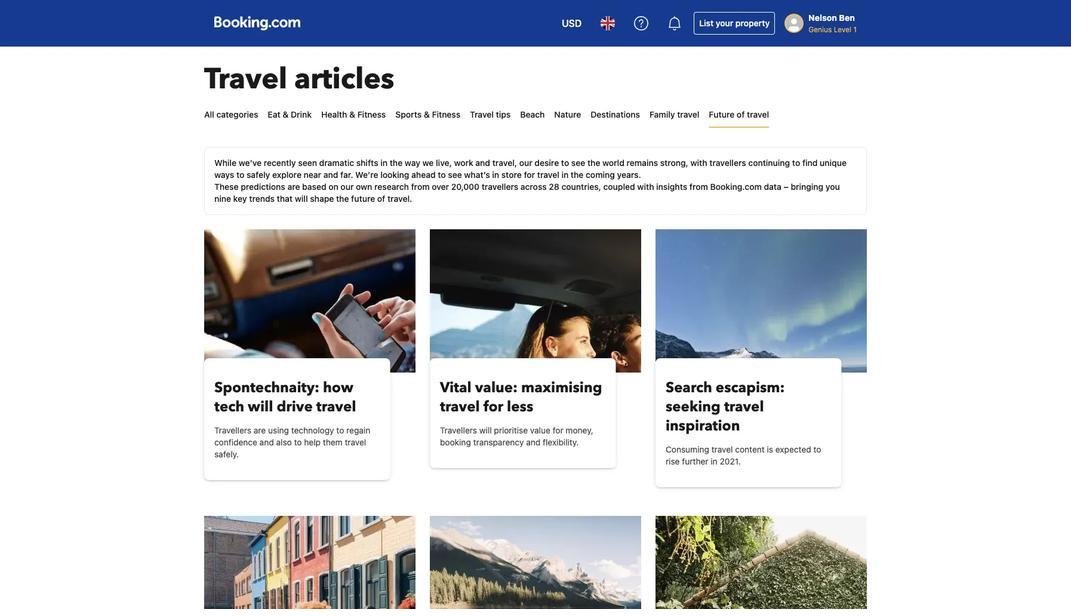 Task type: locate. For each thing, give the bounding box(es) containing it.
travel inside the consuming travel content is expected to rise further in 2021.
[[712, 445, 733, 455]]

tips
[[496, 110, 511, 119]]

and down value
[[526, 438, 541, 447]]

of right future
[[737, 110, 745, 119]]

travel
[[204, 60, 287, 99], [470, 110, 494, 119]]

1 vertical spatial are
[[254, 426, 266, 435]]

with
[[691, 158, 708, 168], [638, 182, 654, 192]]

travel up content
[[725, 397, 764, 417]]

to inside the consuming travel content is expected to rise further in 2021.
[[814, 445, 822, 455]]

1 vertical spatial our
[[341, 182, 354, 192]]

0 horizontal spatial travel
[[204, 60, 287, 99]]

0 horizontal spatial for
[[484, 397, 504, 417]]

sports & fitness
[[396, 110, 461, 119]]

0 horizontal spatial are
[[254, 426, 266, 435]]

expected
[[776, 445, 812, 455]]

travel tips
[[470, 110, 511, 119]]

1 vertical spatial with
[[638, 182, 654, 192]]

1 horizontal spatial &
[[349, 110, 355, 119]]

1 horizontal spatial from
[[690, 182, 708, 192]]

travel
[[678, 110, 700, 119], [747, 110, 769, 119], [537, 170, 560, 180], [316, 397, 356, 417], [440, 397, 480, 417], [725, 397, 764, 417], [345, 438, 366, 447], [712, 445, 733, 455]]

with down years.
[[638, 182, 654, 192]]

1 vertical spatial for
[[484, 397, 504, 417]]

1 vertical spatial of
[[377, 194, 385, 204]]

2 travellers from the left
[[440, 426, 477, 435]]

far.
[[341, 170, 353, 180]]

& right sports on the top left of page
[[424, 110, 430, 119]]

1 vertical spatial travel
[[470, 110, 494, 119]]

your
[[716, 18, 734, 28]]

to down we've
[[237, 170, 245, 180]]

0 vertical spatial are
[[288, 182, 300, 192]]

sports
[[396, 110, 422, 119]]

1 & from the left
[[283, 110, 289, 119]]

travellers up 'booking.com'
[[710, 158, 747, 168]]

drink
[[291, 110, 312, 119]]

destinations link
[[591, 103, 640, 127]]

across
[[521, 182, 547, 192]]

travellers down 'store'
[[482, 182, 519, 192]]

safely
[[247, 170, 270, 180]]

ben
[[840, 13, 855, 23]]

while we've recently seen dramatic shifts in the way we live, work and travel, our desire to see the world remains strong, with travellers continuing to find unique ways to safely explore near and far. we're looking ahead to see what's in store for travel in the coming years. these predictions are based on our own research from over 20,000 travellers across 28 countries, coupled with insights from booking.com data – bringing you nine key trends that will shape the future of travel.
[[214, 158, 847, 204]]

travellers inside travellers will prioritise value for money, booking transparency and flexibility.
[[440, 426, 477, 435]]

nine
[[214, 194, 231, 204]]

fitness right sports on the top left of page
[[432, 110, 461, 119]]

2 vertical spatial will
[[480, 426, 492, 435]]

sports & fitness link
[[396, 103, 461, 127]]

research
[[375, 182, 409, 192]]

we've
[[239, 158, 262, 168]]

dramatic
[[319, 158, 354, 168]]

0 vertical spatial will
[[295, 194, 308, 204]]

them
[[323, 438, 343, 447]]

for for prioritise
[[553, 426, 564, 435]]

& right health
[[349, 110, 355, 119]]

eat & drink
[[268, 110, 312, 119]]

are inside while we've recently seen dramatic shifts in the way we live, work and travel, our desire to see the world remains strong, with travellers continuing to find unique ways to safely explore near and far. we're looking ahead to see what's in store for travel in the coming years. these predictions are based on our own research from over 20,000 travellers across 28 countries, coupled with insights from booking.com data – bringing you nine key trends that will shape the future of travel.
[[288, 182, 300, 192]]

list your property link
[[694, 12, 775, 35]]

travel right future
[[747, 110, 769, 119]]

1 horizontal spatial will
[[295, 194, 308, 204]]

see up countries,
[[572, 158, 586, 168]]

the
[[390, 158, 403, 168], [588, 158, 601, 168], [571, 170, 584, 180], [336, 194, 349, 204]]

& for health
[[349, 110, 355, 119]]

maximising
[[522, 378, 602, 398]]

confidence
[[214, 438, 257, 447]]

in left 2021.
[[711, 457, 718, 467]]

& for sports
[[424, 110, 430, 119]]

1 horizontal spatial travellers
[[440, 426, 477, 435]]

0 vertical spatial with
[[691, 158, 708, 168]]

0 vertical spatial travel
[[204, 60, 287, 99]]

2 horizontal spatial will
[[480, 426, 492, 435]]

0 horizontal spatial travellers
[[214, 426, 252, 435]]

travel inside family travel link
[[678, 110, 700, 119]]

and inside travellers are using technology to regain confidence and also to help them travel safely.
[[260, 438, 274, 447]]

fitness inside health & fitness link
[[358, 110, 386, 119]]

travel right 'family'
[[678, 110, 700, 119]]

0 vertical spatial see
[[572, 158, 586, 168]]

0 horizontal spatial from
[[411, 182, 430, 192]]

0 horizontal spatial travellers
[[482, 182, 519, 192]]

in up countries,
[[562, 170, 569, 180]]

travellers are using technology to regain confidence and also to help them travel safely.
[[214, 426, 371, 459]]

travel up regain
[[316, 397, 356, 417]]

travel up categories
[[204, 60, 287, 99]]

will right that
[[295, 194, 308, 204]]

and
[[476, 158, 490, 168], [324, 170, 338, 180], [260, 438, 274, 447], [526, 438, 541, 447]]

fitness for sports & fitness
[[432, 110, 461, 119]]

for inside while we've recently seen dramatic shifts in the way we live, work and travel, our desire to see the world remains strong, with travellers continuing to find unique ways to safely explore near and far. we're looking ahead to see what's in store for travel in the coming years. these predictions are based on our own research from over 20,000 travellers across 28 countries, coupled with insights from booking.com data – bringing you nine key trends that will shape the future of travel.
[[524, 170, 535, 180]]

see
[[572, 158, 586, 168], [448, 170, 462, 180]]

desire
[[535, 158, 559, 168]]

travel down desire
[[537, 170, 560, 180]]

eat & drink link
[[268, 103, 312, 127]]

the up coming
[[588, 158, 601, 168]]

travellers inside travellers are using technology to regain confidence and also to help them travel safely.
[[214, 426, 252, 435]]

travellers
[[710, 158, 747, 168], [482, 182, 519, 192]]

to up them
[[337, 426, 344, 435]]

prioritise
[[494, 426, 528, 435]]

with right strong,
[[691, 158, 708, 168]]

continuing
[[749, 158, 790, 168]]

to
[[561, 158, 569, 168], [793, 158, 801, 168], [237, 170, 245, 180], [438, 170, 446, 180], [337, 426, 344, 435], [294, 438, 302, 447], [814, 445, 822, 455]]

travel for travel tips
[[470, 110, 494, 119]]

from down ahead
[[411, 182, 430, 192]]

to right desire
[[561, 158, 569, 168]]

travel down regain
[[345, 438, 366, 447]]

travel left tips
[[470, 110, 494, 119]]

ahead
[[412, 170, 436, 180]]

years.
[[617, 170, 641, 180]]

of
[[737, 110, 745, 119], [377, 194, 385, 204]]

2 vertical spatial for
[[553, 426, 564, 435]]

1 horizontal spatial for
[[524, 170, 535, 180]]

search
[[666, 378, 713, 398]]

inspiration
[[666, 416, 740, 436]]

0 horizontal spatial see
[[448, 170, 462, 180]]

of down research at top
[[377, 194, 385, 204]]

travel up 2021.
[[712, 445, 733, 455]]

future of travel
[[709, 110, 769, 119]]

genius
[[809, 25, 832, 33]]

2 horizontal spatial &
[[424, 110, 430, 119]]

& for eat
[[283, 110, 289, 119]]

travellers
[[214, 426, 252, 435], [440, 426, 477, 435]]

are left using in the bottom of the page
[[254, 426, 266, 435]]

transparency
[[473, 438, 524, 447]]

travellers for will
[[214, 426, 252, 435]]

see down work
[[448, 170, 462, 180]]

work
[[454, 158, 474, 168]]

& right eat
[[283, 110, 289, 119]]

to right expected
[[814, 445, 822, 455]]

all
[[204, 110, 214, 119]]

family
[[650, 110, 675, 119]]

nelson ben genius level 1
[[809, 13, 857, 33]]

are inside travellers are using technology to regain confidence and also to help them travel safely.
[[254, 426, 266, 435]]

spontechnaity: how tech will drive travel
[[214, 378, 356, 417]]

bringing
[[791, 182, 824, 192]]

remains
[[627, 158, 658, 168]]

for inside vital value: maximising travel for less
[[484, 397, 504, 417]]

1 horizontal spatial our
[[520, 158, 533, 168]]

1 horizontal spatial are
[[288, 182, 300, 192]]

0 vertical spatial travellers
[[710, 158, 747, 168]]

&
[[283, 110, 289, 119], [349, 110, 355, 119], [424, 110, 430, 119]]

fitness
[[358, 110, 386, 119], [432, 110, 461, 119]]

20,000
[[451, 182, 480, 192]]

travellers up confidence at bottom left
[[214, 426, 252, 435]]

2 fitness from the left
[[432, 110, 461, 119]]

are down the explore
[[288, 182, 300, 192]]

for up "across"
[[524, 170, 535, 180]]

list
[[700, 18, 714, 28]]

while
[[214, 158, 237, 168]]

fitness left sports on the top left of page
[[358, 110, 386, 119]]

our down far.
[[341, 182, 354, 192]]

travel up booking
[[440, 397, 480, 417]]

fitness inside the sports & fitness link
[[432, 110, 461, 119]]

2 from from the left
[[690, 182, 708, 192]]

3 & from the left
[[424, 110, 430, 119]]

travel inside while we've recently seen dramatic shifts in the way we live, work and travel, our desire to see the world remains strong, with travellers continuing to find unique ways to safely explore near and far. we're looking ahead to see what's in store for travel in the coming years. these predictions are based on our own research from over 20,000 travellers across 28 countries, coupled with insights from booking.com data – bringing you nine key trends that will shape the future of travel.
[[537, 170, 560, 180]]

money,
[[566, 426, 594, 435]]

the up looking
[[390, 158, 403, 168]]

will up using in the bottom of the page
[[248, 397, 273, 417]]

data
[[764, 182, 782, 192]]

for inside travellers will prioritise value for money, booking transparency and flexibility.
[[553, 426, 564, 435]]

nelson
[[809, 13, 837, 23]]

1 travellers from the left
[[214, 426, 252, 435]]

0 vertical spatial of
[[737, 110, 745, 119]]

and down using in the bottom of the page
[[260, 438, 274, 447]]

from right insights
[[690, 182, 708, 192]]

our
[[520, 158, 533, 168], [341, 182, 354, 192]]

and up on
[[324, 170, 338, 180]]

our up 'store'
[[520, 158, 533, 168]]

0 vertical spatial for
[[524, 170, 535, 180]]

1 horizontal spatial travel
[[470, 110, 494, 119]]

find
[[803, 158, 818, 168]]

2 & from the left
[[349, 110, 355, 119]]

for up flexibility.
[[553, 426, 564, 435]]

travel inside vital value: maximising travel for less
[[440, 397, 480, 417]]

travellers up booking
[[440, 426, 477, 435]]

2 horizontal spatial for
[[553, 426, 564, 435]]

0 horizontal spatial of
[[377, 194, 385, 204]]

the up countries,
[[571, 170, 584, 180]]

further
[[682, 457, 709, 467]]

from
[[411, 182, 430, 192], [690, 182, 708, 192]]

for left less
[[484, 397, 504, 417]]

coupled
[[604, 182, 635, 192]]

0 horizontal spatial will
[[248, 397, 273, 417]]

to up "over" on the top left of page
[[438, 170, 446, 180]]

0 horizontal spatial fitness
[[358, 110, 386, 119]]

list your property
[[700, 18, 770, 28]]

1 vertical spatial see
[[448, 170, 462, 180]]

key
[[233, 194, 247, 204]]

store
[[502, 170, 522, 180]]

travel inside "link"
[[470, 110, 494, 119]]

and inside travellers will prioritise value for money, booking transparency and flexibility.
[[526, 438, 541, 447]]

are
[[288, 182, 300, 192], [254, 426, 266, 435]]

health
[[321, 110, 347, 119]]

we
[[423, 158, 434, 168]]

1 vertical spatial will
[[248, 397, 273, 417]]

1 vertical spatial travellers
[[482, 182, 519, 192]]

1 horizontal spatial fitness
[[432, 110, 461, 119]]

1 fitness from the left
[[358, 110, 386, 119]]

also
[[276, 438, 292, 447]]

fitness for health & fitness
[[358, 110, 386, 119]]

0 horizontal spatial &
[[283, 110, 289, 119]]

will up transparency
[[480, 426, 492, 435]]



Task type: vqa. For each thing, say whether or not it's contained in the screenshot.
onion,
no



Task type: describe. For each thing, give the bounding box(es) containing it.
will inside travellers will prioritise value for money, booking transparency and flexibility.
[[480, 426, 492, 435]]

will inside 'spontechnaity: how tech will drive travel'
[[248, 397, 273, 417]]

beach link
[[520, 103, 545, 127]]

rise
[[666, 457, 680, 467]]

safely.
[[214, 450, 239, 459]]

future
[[709, 110, 735, 119]]

vital
[[440, 378, 472, 398]]

value:
[[475, 378, 518, 398]]

health & fitness
[[321, 110, 386, 119]]

1 horizontal spatial of
[[737, 110, 745, 119]]

of inside while we've recently seen dramatic shifts in the way we live, work and travel, our desire to see the world remains strong, with travellers continuing to find unique ways to safely explore near and far. we're looking ahead to see what's in store for travel in the coming years. these predictions are based on our own research from over 20,000 travellers across 28 countries, coupled with insights from booking.com data – bringing you nine key trends that will shape the future of travel.
[[377, 194, 385, 204]]

search escapism: seeking travel inspiration link
[[666, 378, 832, 436]]

to left find
[[793, 158, 801, 168]]

travel inside travellers are using technology to regain confidence and also to help them travel safely.
[[345, 438, 366, 447]]

for for maximising
[[484, 397, 504, 417]]

in inside the consuming travel content is expected to rise further in 2021.
[[711, 457, 718, 467]]

what's
[[464, 170, 490, 180]]

shape
[[310, 194, 334, 204]]

own
[[356, 182, 372, 192]]

over
[[432, 182, 449, 192]]

to right also
[[294, 438, 302, 447]]

insights
[[657, 182, 688, 192]]

booking
[[440, 438, 471, 447]]

eat
[[268, 110, 281, 119]]

consuming travel content is expected to rise further in 2021.
[[666, 445, 822, 467]]

that
[[277, 194, 293, 204]]

will inside while we've recently seen dramatic shifts in the way we live, work and travel, our desire to see the world remains strong, with travellers continuing to find unique ways to safely explore near and far. we're looking ahead to see what's in store for travel in the coming years. these predictions are based on our own research from over 20,000 travellers across 28 countries, coupled with insights from booking.com data – bringing you nine key trends that will shape the future of travel.
[[295, 194, 308, 204]]

2021.
[[720, 457, 741, 467]]

travellers for travel
[[440, 426, 477, 435]]

usd button
[[555, 9, 589, 38]]

the down on
[[336, 194, 349, 204]]

predictions
[[241, 182, 285, 192]]

travel,
[[493, 158, 517, 168]]

ways
[[214, 170, 234, 180]]

health & fitness link
[[321, 103, 386, 127]]

destinations
[[591, 110, 640, 119]]

shifts
[[356, 158, 378, 168]]

help
[[304, 438, 321, 447]]

0 horizontal spatial with
[[638, 182, 654, 192]]

beach
[[520, 110, 545, 119]]

spontechnaity:
[[214, 378, 320, 398]]

in down travel,
[[492, 170, 499, 180]]

travellers will prioritise value for money, booking transparency and flexibility.
[[440, 426, 594, 447]]

–
[[784, 182, 789, 192]]

world
[[603, 158, 625, 168]]

nature
[[555, 110, 581, 119]]

booking.com online hotel reservations image
[[214, 16, 300, 30]]

family travel
[[650, 110, 700, 119]]

1 horizontal spatial with
[[691, 158, 708, 168]]

future
[[351, 194, 375, 204]]

in up looking
[[381, 158, 388, 168]]

search escapism: seeking travel inspiration
[[666, 378, 785, 436]]

explore
[[272, 170, 302, 180]]

trends
[[249, 194, 275, 204]]

1 horizontal spatial travellers
[[710, 158, 747, 168]]

family travel link
[[650, 103, 700, 127]]

drive
[[277, 397, 313, 417]]

seeking
[[666, 397, 721, 417]]

travel.
[[388, 194, 412, 204]]

tech
[[214, 397, 244, 417]]

all categories link
[[204, 103, 258, 127]]

how
[[323, 378, 354, 398]]

live,
[[436, 158, 452, 168]]

level
[[834, 25, 852, 33]]

0 horizontal spatial our
[[341, 182, 354, 192]]

and up what's
[[476, 158, 490, 168]]

strong,
[[661, 158, 689, 168]]

way
[[405, 158, 421, 168]]

1 from from the left
[[411, 182, 430, 192]]

vital value: maximising travel for less link
[[440, 378, 606, 417]]

we're
[[356, 170, 378, 180]]

seen
[[298, 158, 317, 168]]

is
[[767, 445, 774, 455]]

technology
[[291, 426, 334, 435]]

travel tips link
[[470, 103, 511, 127]]

booking.com
[[711, 182, 762, 192]]

value
[[530, 426, 551, 435]]

articles
[[295, 60, 395, 99]]

28
[[549, 182, 560, 192]]

1 horizontal spatial see
[[572, 158, 586, 168]]

regain
[[347, 426, 371, 435]]

property
[[736, 18, 770, 28]]

0 vertical spatial our
[[520, 158, 533, 168]]

travel inside the future of travel link
[[747, 110, 769, 119]]

you
[[826, 182, 840, 192]]

content
[[736, 445, 765, 455]]

using
[[268, 426, 289, 435]]

travel inside 'spontechnaity: how tech will drive travel'
[[316, 397, 356, 417]]

travel for travel articles
[[204, 60, 287, 99]]

1
[[854, 25, 857, 33]]

travel inside search escapism: seeking travel inspiration
[[725, 397, 764, 417]]

categories
[[217, 110, 258, 119]]

near
[[304, 170, 321, 180]]

escapism:
[[716, 378, 785, 398]]

unique
[[820, 158, 847, 168]]



